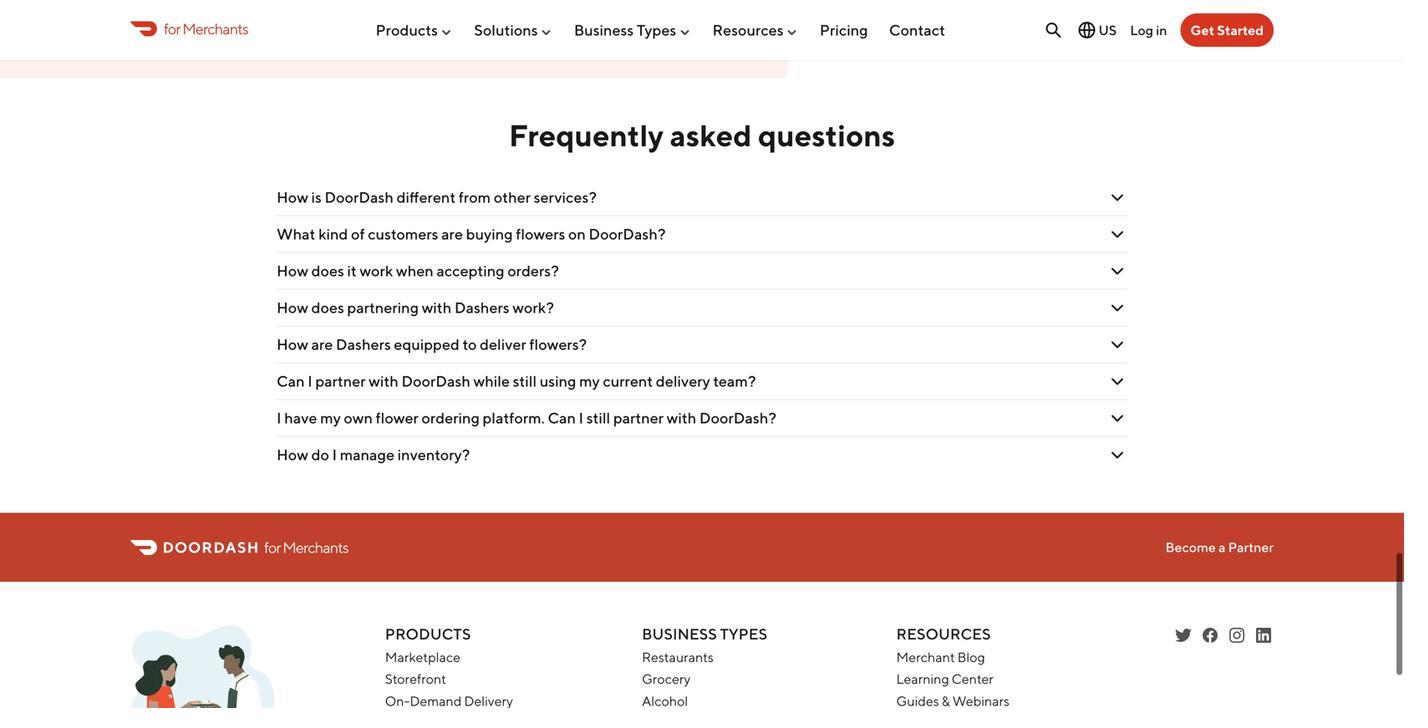 Task type: locate. For each thing, give the bounding box(es) containing it.
0 horizontal spatial for
[[164, 19, 180, 37]]

can up have
[[277, 372, 305, 390]]

2 chevron down image from the top
[[1108, 371, 1128, 391]]

with
[[422, 299, 452, 317], [369, 372, 399, 390], [667, 409, 697, 427]]

chevron down image for orders?
[[1108, 261, 1128, 281]]

log in link
[[1130, 22, 1167, 38]]

0 horizontal spatial doordash
[[325, 188, 394, 206]]

twitter image
[[1174, 625, 1194, 645]]

customers
[[368, 225, 438, 243]]

my
[[579, 372, 600, 390], [320, 409, 341, 427]]

still down current
[[587, 409, 610, 427]]

2 how from the top
[[277, 262, 308, 280]]

are left buying
[[441, 225, 463, 243]]

0 vertical spatial chevron down image
[[1108, 335, 1128, 355]]

are up have
[[311, 335, 333, 353]]

does left partnering at the top of the page
[[311, 299, 344, 317]]

have
[[284, 409, 317, 427]]

doordash
[[325, 188, 394, 206], [402, 372, 471, 390]]

chevron down image
[[1108, 187, 1128, 207], [1108, 224, 1128, 244], [1108, 261, 1128, 281], [1108, 298, 1128, 318], [1108, 445, 1128, 465]]

marketplace storefront
[[385, 649, 461, 687]]

kind
[[318, 225, 348, 243]]

from
[[459, 188, 491, 206]]

0 horizontal spatial merchants
[[182, 19, 248, 37]]

0 vertical spatial products
[[376, 21, 438, 39]]

doordash down the how are dashers equipped to deliver flowers?
[[402, 372, 471, 390]]

1 vertical spatial for merchants
[[264, 538, 348, 556]]

dashers down partnering at the top of the page
[[336, 335, 391, 353]]

for
[[164, 19, 180, 37], [264, 538, 281, 556]]

0 horizontal spatial with
[[369, 372, 399, 390]]

1 vertical spatial can
[[548, 409, 576, 427]]

twitter link
[[1174, 625, 1194, 645]]

other
[[494, 188, 531, 206]]

0 horizontal spatial business
[[574, 21, 634, 39]]

0 vertical spatial resources
[[713, 21, 784, 39]]

1 horizontal spatial my
[[579, 372, 600, 390]]

work?
[[513, 299, 554, 317]]

chevron down image for flowers
[[1108, 224, 1128, 244]]

0 vertical spatial still
[[513, 372, 537, 390]]

my left own
[[320, 409, 341, 427]]

doordash? right the on
[[589, 225, 666, 243]]

0 vertical spatial dashers
[[455, 299, 510, 317]]

1 horizontal spatial still
[[587, 409, 610, 427]]

manage
[[340, 446, 395, 464]]

does left it
[[311, 262, 344, 280]]

3 how from the top
[[277, 299, 308, 317]]

it
[[347, 262, 357, 280]]

1 vertical spatial are
[[311, 335, 333, 353]]

how are dashers equipped to deliver flowers?
[[277, 335, 587, 353]]

0 vertical spatial doordash?
[[589, 225, 666, 243]]

1 horizontal spatial for merchants
[[264, 538, 348, 556]]

with for doordash
[[369, 372, 399, 390]]

1 horizontal spatial resources
[[897, 625, 991, 643]]

0 vertical spatial are
[[441, 225, 463, 243]]

3 chevron down image from the top
[[1108, 261, 1128, 281]]

partner up own
[[315, 372, 366, 390]]

0 horizontal spatial types
[[637, 21, 677, 39]]

0 vertical spatial business
[[574, 21, 634, 39]]

5 how from the top
[[277, 446, 308, 464]]

1 chevron down image from the top
[[1108, 187, 1128, 207]]

still right while
[[513, 372, 537, 390]]

log
[[1130, 22, 1154, 38]]

for merchants
[[164, 19, 248, 37], [264, 538, 348, 556]]

1 horizontal spatial doordash
[[402, 372, 471, 390]]

how for how are dashers equipped to deliver flowers?
[[277, 335, 308, 353]]

resources link
[[713, 14, 799, 46]]

my right using
[[579, 372, 600, 390]]

marketplace link
[[385, 649, 461, 665]]

i right platform.
[[579, 409, 584, 427]]

1 vertical spatial for
[[264, 538, 281, 556]]

does
[[311, 262, 344, 280], [311, 299, 344, 317]]

0 horizontal spatial resources
[[713, 21, 784, 39]]

with up flower
[[369, 372, 399, 390]]

with up the how are dashers equipped to deliver flowers?
[[422, 299, 452, 317]]

started
[[1217, 22, 1264, 38]]

1 chevron down image from the top
[[1108, 335, 1128, 355]]

still
[[513, 372, 537, 390], [587, 409, 610, 427]]

partner down current
[[613, 409, 664, 427]]

1 vertical spatial chevron down image
[[1108, 371, 1128, 391]]

2 horizontal spatial with
[[667, 409, 697, 427]]

1 vertical spatial merchants
[[283, 538, 348, 556]]

1 how from the top
[[277, 188, 308, 206]]

get started button
[[1181, 13, 1274, 47]]

chevron down image for with
[[1108, 408, 1128, 428]]

0 vertical spatial for merchants
[[164, 19, 248, 37]]

0 vertical spatial with
[[422, 299, 452, 317]]

chevron down image
[[1108, 335, 1128, 355], [1108, 371, 1128, 391], [1108, 408, 1128, 428]]

1 vertical spatial does
[[311, 299, 344, 317]]

merchant blog learning center
[[897, 649, 994, 687]]

2 does from the top
[[311, 299, 344, 317]]

deliver
[[480, 335, 527, 353]]

0 vertical spatial can
[[277, 372, 305, 390]]

facebook image
[[1200, 625, 1221, 645]]

pricing link
[[820, 14, 868, 46]]

own
[[344, 409, 373, 427]]

1 horizontal spatial with
[[422, 299, 452, 317]]

merchants
[[182, 19, 248, 37], [283, 538, 348, 556]]

become a partner link
[[1166, 539, 1274, 555]]

a
[[1219, 539, 1226, 555]]

1 vertical spatial business
[[642, 625, 717, 643]]

on
[[568, 225, 586, 243]]

3 chevron down image from the top
[[1108, 408, 1128, 428]]

with down delivery
[[667, 409, 697, 427]]

types
[[637, 21, 677, 39], [720, 625, 768, 643]]

1 does from the top
[[311, 262, 344, 280]]

1 vertical spatial products
[[385, 625, 471, 643]]

become a partner
[[1166, 539, 1274, 555]]

is
[[311, 188, 322, 206]]

does for it
[[311, 262, 344, 280]]

1 horizontal spatial partner
[[613, 409, 664, 427]]

instagram image
[[1227, 625, 1247, 645]]

work
[[360, 262, 393, 280]]

are
[[441, 225, 463, 243], [311, 335, 333, 353]]

business
[[574, 21, 634, 39], [642, 625, 717, 643]]

partner
[[315, 372, 366, 390], [613, 409, 664, 427]]

1 vertical spatial doordash?
[[700, 409, 777, 427]]

ordering
[[422, 409, 480, 427]]

1 horizontal spatial dashers
[[455, 299, 510, 317]]

2 chevron down image from the top
[[1108, 224, 1128, 244]]

us
[[1099, 22, 1117, 38]]

0 horizontal spatial doordash?
[[589, 225, 666, 243]]

dashers down accepting
[[455, 299, 510, 317]]

restaurants link
[[642, 649, 714, 665]]

1 horizontal spatial doordash?
[[700, 409, 777, 427]]

1 vertical spatial resources
[[897, 625, 991, 643]]

linkedin image
[[1254, 625, 1274, 645]]

learning center link
[[897, 671, 994, 687]]

different
[[397, 188, 456, 206]]

4 how from the top
[[277, 335, 308, 353]]

how for how does partnering with dashers work?
[[277, 299, 308, 317]]

0 horizontal spatial my
[[320, 409, 341, 427]]

grocery
[[642, 671, 691, 687]]

1 horizontal spatial types
[[720, 625, 768, 643]]

partnering
[[347, 299, 419, 317]]

1 vertical spatial types
[[720, 625, 768, 643]]

dashers
[[455, 299, 510, 317], [336, 335, 391, 353]]

log in
[[1130, 22, 1167, 38]]

get started
[[1191, 22, 1264, 38]]

1 vertical spatial partner
[[613, 409, 664, 427]]

0 vertical spatial partner
[[315, 372, 366, 390]]

doordash?
[[589, 225, 666, 243], [700, 409, 777, 427]]

how for how is doordash different from other services?
[[277, 188, 308, 206]]

doordash up of
[[325, 188, 394, 206]]

merchant blog link
[[897, 649, 985, 665]]

asked
[[670, 117, 752, 153]]

i right do
[[332, 446, 337, 464]]

can down using
[[548, 409, 576, 427]]

0 vertical spatial does
[[311, 262, 344, 280]]

do
[[311, 446, 329, 464]]

0 horizontal spatial dashers
[[336, 335, 391, 353]]

partner
[[1229, 539, 1274, 555]]

storefront link
[[385, 671, 446, 687]]

resources
[[713, 21, 784, 39], [897, 625, 991, 643]]

doordash for merchants image
[[130, 625, 274, 708]]

doordash? down team?
[[700, 409, 777, 427]]

can
[[277, 372, 305, 390], [548, 409, 576, 427]]

0 vertical spatial for
[[164, 19, 180, 37]]

0 vertical spatial doordash
[[325, 188, 394, 206]]

2 vertical spatial chevron down image
[[1108, 408, 1128, 428]]

business types
[[574, 21, 677, 39], [642, 625, 768, 643]]

equipped
[[394, 335, 460, 353]]

orders?
[[508, 262, 559, 280]]

for merchants link
[[130, 17, 248, 40]]

products
[[376, 21, 438, 39], [385, 625, 471, 643]]

1 vertical spatial with
[[369, 372, 399, 390]]



Task type: vqa. For each thing, say whether or not it's contained in the screenshot.
"intoxication,"
no



Task type: describe. For each thing, give the bounding box(es) containing it.
learning
[[897, 671, 949, 687]]

0 vertical spatial my
[[579, 372, 600, 390]]

how for how do i manage inventory?
[[277, 446, 308, 464]]

flowers
[[516, 225, 565, 243]]

accepting
[[437, 262, 505, 280]]

marketplace
[[385, 649, 461, 665]]

contact link
[[889, 14, 945, 46]]

become
[[1166, 539, 1216, 555]]

resources inside "link"
[[713, 21, 784, 39]]

get
[[1191, 22, 1215, 38]]

solutions
[[474, 21, 538, 39]]

0 vertical spatial business types
[[574, 21, 677, 39]]

facebook link
[[1200, 625, 1221, 645]]

linkedin link
[[1254, 625, 1274, 645]]

while
[[474, 372, 510, 390]]

how for how does it work when accepting orders?
[[277, 262, 308, 280]]

1 horizontal spatial business
[[642, 625, 717, 643]]

products link
[[376, 14, 453, 46]]

current
[[603, 372, 653, 390]]

5 chevron down image from the top
[[1108, 445, 1128, 465]]

chevron down image for team?
[[1108, 371, 1128, 391]]

pricing
[[820, 21, 868, 39]]

inventory?
[[398, 446, 470, 464]]

0 horizontal spatial partner
[[315, 372, 366, 390]]

does for partnering
[[311, 299, 344, 317]]

0 horizontal spatial for merchants
[[164, 19, 248, 37]]

i up have
[[308, 372, 312, 390]]

2 vertical spatial with
[[667, 409, 697, 427]]

1 horizontal spatial can
[[548, 409, 576, 427]]

can i partner with doordash while still using my current delivery team?
[[277, 372, 756, 390]]

flower
[[376, 409, 419, 427]]

of
[[351, 225, 365, 243]]

i left have
[[277, 409, 281, 427]]

how do i manage inventory?
[[277, 446, 470, 464]]

business types link
[[574, 14, 692, 46]]

restaurants
[[642, 649, 714, 665]]

chevron down image for services?
[[1108, 187, 1128, 207]]

when
[[396, 262, 434, 280]]

restaurants grocery
[[642, 649, 714, 687]]

4 chevron down image from the top
[[1108, 298, 1128, 318]]

delivery
[[656, 372, 710, 390]]

1 horizontal spatial are
[[441, 225, 463, 243]]

1 horizontal spatial merchants
[[283, 538, 348, 556]]

storefront
[[385, 671, 446, 687]]

team?
[[713, 372, 756, 390]]

in
[[1156, 22, 1167, 38]]

0 vertical spatial merchants
[[182, 19, 248, 37]]

how does partnering with dashers work?
[[277, 299, 554, 317]]

globe line image
[[1077, 20, 1097, 40]]

0 horizontal spatial can
[[277, 372, 305, 390]]

frequently
[[509, 117, 664, 153]]

how does it work when accepting orders?
[[277, 262, 559, 280]]

frequently asked questions
[[509, 117, 895, 153]]

0 horizontal spatial still
[[513, 372, 537, 390]]

1 vertical spatial my
[[320, 409, 341, 427]]

blog
[[958, 649, 985, 665]]

1 horizontal spatial for
[[264, 538, 281, 556]]

center
[[952, 671, 994, 687]]

grocery link
[[642, 671, 691, 687]]

to
[[463, 335, 477, 353]]

buying
[[466, 225, 513, 243]]

flowers?
[[530, 335, 587, 353]]

1 vertical spatial dashers
[[336, 335, 391, 353]]

contact
[[889, 21, 945, 39]]

how is doordash different from other services?
[[277, 188, 597, 206]]

solutions link
[[474, 14, 553, 46]]

0 vertical spatial types
[[637, 21, 677, 39]]

questions
[[758, 117, 895, 153]]

1 vertical spatial still
[[587, 409, 610, 427]]

0 horizontal spatial are
[[311, 335, 333, 353]]

i have my own flower ordering platform. can i still partner with doordash?
[[277, 409, 777, 427]]

1 vertical spatial doordash
[[402, 372, 471, 390]]

what kind of customers are buying flowers on doordash?
[[277, 225, 666, 243]]

merchant
[[897, 649, 955, 665]]

instagram link
[[1227, 625, 1247, 645]]

platform.
[[483, 409, 545, 427]]

using
[[540, 372, 576, 390]]

1 vertical spatial business types
[[642, 625, 768, 643]]

services?
[[534, 188, 597, 206]]

what
[[277, 225, 315, 243]]

with for dashers
[[422, 299, 452, 317]]



